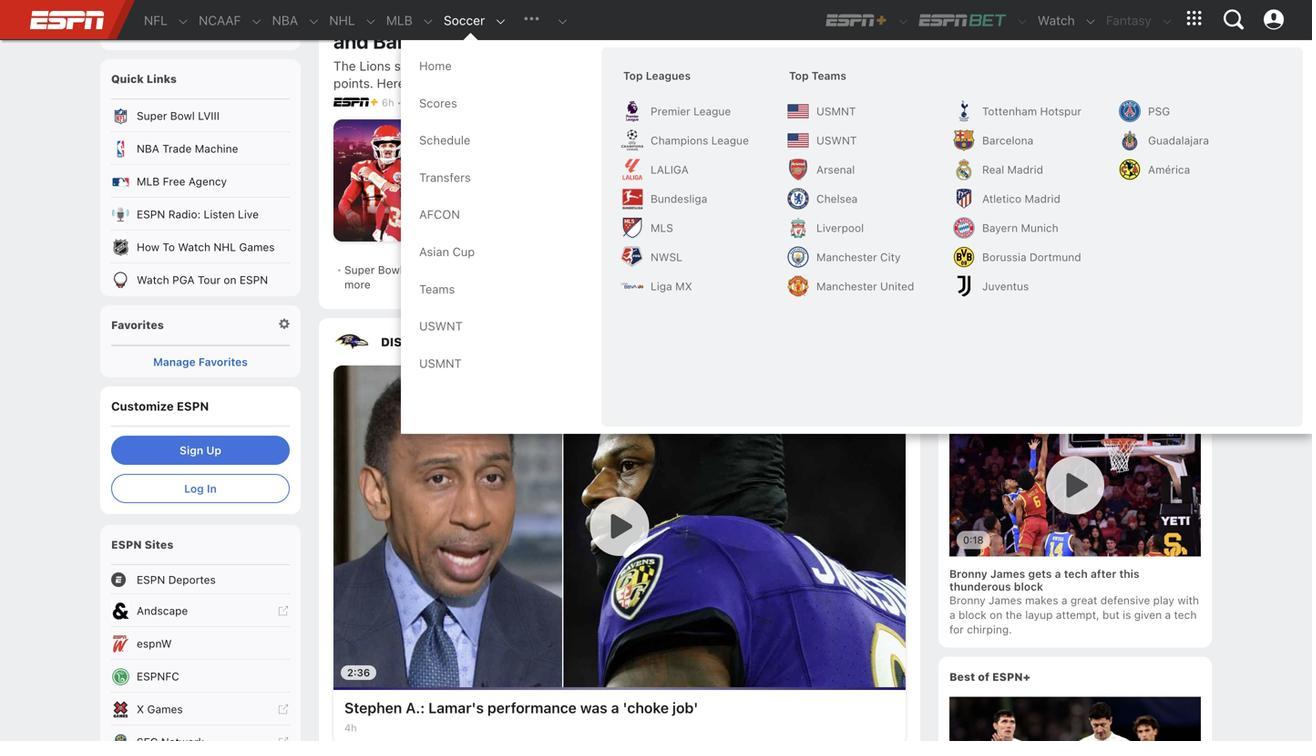 Task type: vqa. For each thing, say whether or not it's contained in the screenshot.
bottommost Big
yes



Task type: describe. For each thing, give the bounding box(es) containing it.
betting
[[406, 263, 443, 276]]

américa
[[1149, 163, 1191, 176]]

x games
[[137, 703, 183, 716]]

play
[[1154, 594, 1175, 606]]

more
[[345, 278, 371, 291]]

free
[[163, 175, 186, 188]]

liverpool link
[[782, 213, 948, 242]]

bowl inside barnwell: the truth behind detroit's disastrous second half and baltimore's botched super bowl chance the lions surrendered a 17-point second-half lead, while the vaunted ravens scored just 10 points. here's how the 49ers and chiefs won.
[[626, 29, 672, 53]]

truth
[[465, 4, 511, 27]]

chiefs inside svp's one big thing: epic sunday sets up 49ers- chiefs rematch
[[645, 278, 678, 291]]

league for champions league
[[712, 134, 749, 147]]

sign up button
[[111, 436, 290, 465]]

tottenham
[[983, 105, 1038, 118]]

lamar's
[[429, 699, 484, 717]]

0 horizontal spatial block
[[959, 608, 987, 621]]

premier league
[[651, 105, 731, 118]]

lions
[[360, 58, 391, 73]]

insight,
[[617, 191, 660, 206]]

49ers- inside svp's one big thing: epic sunday sets up 49ers- chiefs rematch
[[865, 263, 900, 276]]

bowl inside super bowl betting odds: mvp, matchup results, more
[[378, 263, 403, 276]]

home
[[419, 59, 452, 72]]

sputters
[[1136, 14, 1179, 26]]

mlb for mlb free agency
[[137, 175, 160, 188]]

1 horizontal spatial questions
[[713, 191, 771, 206]]

soccer
[[444, 13, 485, 28]]

big inside 'nba trade deadline: six big trades we want to see'
[[265, 15, 281, 27]]

and up lions
[[334, 29, 369, 53]]

sign up
[[180, 444, 222, 457]]

trade for deadline:
[[162, 15, 192, 27]]

guadalajara link
[[1114, 126, 1280, 155]]

4h
[[345, 722, 357, 734]]

1 vertical spatial nhl
[[214, 241, 236, 253]]

epic
[[758, 263, 780, 276]]

teams link
[[410, 271, 593, 308]]

lead,
[[607, 58, 635, 73]]

1 horizontal spatial usmnt
[[817, 105, 856, 118]]

champions
[[651, 134, 709, 147]]

juventus link
[[948, 272, 1114, 301]]

1 horizontal spatial uswnt
[[817, 134, 857, 147]]

fantasy link
[[1098, 1, 1152, 40]]

manchester for manchester united
[[817, 280, 878, 293]]

0 vertical spatial tech
[[1065, 567, 1088, 580]]

0 horizontal spatial uswnt
[[419, 319, 463, 333]]

after inside bronny james gets a tech after this thunderous block bronny james makes a great defensive play with a block on the layup attempt, but is given a tech for chirping.
[[1091, 567, 1117, 580]]

is inside bronny james gets a tech after this thunderous block bronny james makes a great defensive play with a block on the layup attempt, but is given a tech for chirping.
[[1123, 608, 1132, 621]]

lamar, ravens 'mad' after offense sputters in loss link
[[957, 6, 1202, 48]]

espnw
[[137, 637, 172, 650]]

thunderous
[[950, 580, 1012, 593]]

advertisement element
[[939, 138, 1212, 366]]

watch for watch pga tour on espn
[[137, 273, 169, 286]]

trade for machine
[[162, 142, 192, 155]]

the inside nfl draft questions on the senior bowl
[[1127, 83, 1144, 96]]

chance
[[676, 29, 745, 53]]

0 vertical spatial james
[[991, 567, 1026, 580]]

2 bronny from the top
[[950, 594, 986, 606]]

matchup inside super bowl betting odds: mvp, matchup results, more
[[507, 263, 552, 276]]

pga
[[172, 273, 195, 286]]

0 vertical spatial matchup
[[587, 173, 639, 188]]

bundesliga link
[[616, 184, 782, 213]]

stephen
[[345, 699, 402, 717]]

1 horizontal spatial watch
[[178, 241, 211, 253]]

manchester united link
[[782, 272, 948, 301]]

sets
[[824, 263, 846, 276]]

nba trade deadline: six big trades we want to see
[[137, 15, 281, 42]]

17-
[[480, 58, 499, 73]]

chirping.
[[967, 623, 1013, 636]]

1 horizontal spatial half
[[845, 4, 881, 27]]

1 vertical spatial uswnt link
[[410, 308, 593, 345]]

early
[[745, 131, 780, 149]]

a right gets on the bottom of page
[[1055, 567, 1062, 580]]

super inside 'first look at 49ers-chiefs: early super bowl picks, big questions and matchups to know the matchup is set, and we have early predictions, matchup insight, looming questions and team breakdowns. espn staff'
[[783, 131, 824, 149]]

svp's
[[645, 263, 676, 276]]

games inside the x games link
[[147, 703, 183, 716]]

nfl for nfl
[[144, 13, 168, 28]]

nfl for nfl draft questions on the senior bowl
[[1006, 83, 1027, 96]]

ravens inside barnwell: the truth behind detroit's disastrous second half and baltimore's botched super bowl chance the lions surrendered a 17-point second-half lead, while the vaunted ravens scored just 10 points. here's how the 49ers and chiefs won.
[[746, 58, 788, 73]]

49ers- inside 'first look at 49ers-chiefs: early super bowl picks, big questions and matchups to know the matchup is set, and we have early predictions, matchup insight, looming questions and team breakdowns. espn staff'
[[646, 131, 693, 149]]

nwsl
[[651, 251, 683, 263]]

here's
[[377, 76, 415, 91]]

0 horizontal spatial favorites
[[111, 319, 164, 331]]

scores
[[419, 96, 457, 110]]

0 vertical spatial teams
[[812, 69, 847, 82]]

espn inside 'first look at 49ers-chiefs: early super bowl picks, big questions and matchups to know the matchup is set, and we have early predictions, matchup insight, looming questions and team breakdowns. espn staff'
[[589, 219, 615, 231]]

top for top leagues
[[624, 69, 643, 82]]

league for premier league
[[694, 105, 731, 118]]

0 horizontal spatial the
[[334, 58, 356, 73]]

nba trade machine
[[137, 142, 238, 155]]

américa link
[[1114, 155, 1280, 184]]

madrid for atletico madrid
[[1025, 192, 1061, 205]]

top for top teams
[[789, 69, 809, 82]]

and down point
[[507, 76, 529, 91]]

watch for watch
[[1038, 13, 1075, 28]]

mvp,
[[478, 263, 504, 276]]

madrid for real madrid
[[1008, 163, 1044, 176]]

top leagues
[[624, 69, 691, 82]]

sign
[[180, 444, 203, 457]]

to inside 'nba trade deadline: six big trades we want to see'
[[224, 29, 236, 42]]

deadline:
[[195, 15, 243, 27]]

manage favorites
[[153, 356, 248, 368]]

premier league link
[[616, 97, 782, 126]]

surrendered
[[394, 58, 466, 73]]

log in
[[184, 482, 217, 495]]

1 horizontal spatial block
[[1014, 580, 1044, 593]]

atletico madrid link
[[948, 184, 1114, 213]]

manchester city link
[[782, 242, 948, 272]]

espn inside espn radio: listen live link
[[137, 208, 165, 221]]

nba for nba trade machine
[[137, 142, 159, 155]]

mx
[[676, 280, 693, 293]]

2:36
[[347, 667, 370, 679]]

0 vertical spatial nhl
[[329, 13, 355, 28]]

nba trade deadline: six big trades we want to see link
[[100, 6, 301, 50]]

espn inside watch pga tour on espn link
[[240, 273, 268, 286]]

scored
[[791, 58, 832, 73]]

champions league link
[[616, 126, 782, 155]]

49ers
[[469, 76, 503, 91]]

look
[[596, 131, 625, 149]]

big inside svp's one big thing: epic sunday sets up 49ers- chiefs rematch
[[703, 263, 719, 276]]

quick
[[111, 72, 144, 85]]

super inside barnwell: the truth behind detroit's disastrous second half and baltimore's botched super bowl chance the lions surrendered a 17-point second-half lead, while the vaunted ravens scored just 10 points. here's how the 49ers and chiefs won.
[[566, 29, 622, 53]]

city
[[881, 251, 901, 263]]

nfl link
[[135, 1, 168, 40]]

espn up sign
[[177, 399, 209, 413]]

x
[[137, 703, 144, 716]]

lamar,
[[957, 14, 992, 26]]

rematch
[[681, 278, 723, 291]]

espnfc link
[[100, 660, 301, 693]]

second
[[772, 4, 841, 27]]

while
[[639, 58, 669, 73]]

1 vertical spatial tech
[[1175, 608, 1197, 621]]

nba trade machine link
[[100, 132, 301, 165]]

makes
[[1026, 594, 1059, 606]]

links
[[147, 72, 177, 85]]

is inside 'first look at 49ers-chiefs: early super bowl picks, big questions and matchups to know the matchup is set, and we have early predictions, matchup insight, looming questions and team breakdowns. espn staff'
[[643, 173, 652, 188]]

fantasy
[[1107, 13, 1152, 28]]

we
[[706, 173, 723, 188]]

borussia
[[983, 251, 1027, 263]]

super bowl betting odds: mvp, matchup results, more
[[345, 263, 593, 291]]



Task type: locate. For each thing, give the bounding box(es) containing it.
1 vertical spatial favorites
[[199, 356, 248, 368]]

0 vertical spatial league
[[694, 105, 731, 118]]

bronny down thunderous
[[950, 594, 986, 606]]

0 vertical spatial on
[[1111, 83, 1124, 96]]

league up matchups
[[712, 134, 749, 147]]

0 vertical spatial chiefs
[[532, 76, 570, 91]]

andscape
[[137, 604, 188, 617]]

leagues
[[646, 69, 691, 82]]

mls link
[[616, 213, 782, 242]]

to down deadline:
[[224, 29, 236, 42]]

0 vertical spatial block
[[1014, 580, 1044, 593]]

trade down super bowl lviii
[[162, 142, 192, 155]]

log in button
[[111, 474, 290, 503]]

on for tour
[[224, 273, 237, 286]]

0 vertical spatial is
[[643, 173, 652, 188]]

tottenham hotspur
[[983, 105, 1082, 118]]

borussia dortmund
[[983, 251, 1082, 263]]

after left the this
[[1091, 567, 1117, 580]]

loss
[[957, 28, 978, 41]]

transfers
[[419, 170, 471, 184]]

nba for nba
[[272, 13, 298, 28]]

trade inside 'nba trade deadline: six big trades we want to see'
[[162, 15, 192, 27]]

nfl up trades
[[144, 13, 168, 28]]

block up for
[[959, 608, 987, 621]]

after inside lamar, ravens 'mad' after offense sputters in loss
[[1067, 14, 1091, 26]]

1 horizontal spatial uswnt link
[[782, 126, 948, 155]]

1 vertical spatial matchup
[[562, 191, 613, 206]]

barcelona
[[983, 134, 1034, 147]]

manchester down liverpool
[[817, 251, 878, 263]]

radio:
[[168, 208, 201, 221]]

the right while
[[672, 58, 691, 73]]

matchup down big
[[587, 173, 639, 188]]

first look at 49ers-chiefs: early super bowl picks, big questions and matchups to know the matchup is set, and we have early predictions, matchup insight, looming questions and team breakdowns. espn staff
[[562, 131, 861, 231]]

arsenal link
[[782, 155, 948, 184]]

one
[[679, 263, 700, 276]]

espn right font before image
[[137, 573, 165, 586]]

a
[[470, 58, 477, 73], [1055, 567, 1062, 580], [1062, 594, 1068, 606], [950, 608, 956, 621], [1166, 608, 1172, 621], [611, 699, 619, 717]]

madrid up atletico madrid
[[1008, 163, 1044, 176]]

1 vertical spatial to
[[163, 241, 175, 253]]

1 vertical spatial is
[[1123, 608, 1132, 621]]

to right how
[[163, 241, 175, 253]]

and down early
[[774, 191, 796, 206]]

a right was
[[611, 699, 619, 717]]

1 horizontal spatial mlb
[[386, 13, 413, 28]]

afcon link
[[410, 196, 593, 233]]

1 horizontal spatial teams
[[812, 69, 847, 82]]

manchester down up
[[817, 280, 878, 293]]

0:18
[[964, 534, 984, 546]]

the inside 'first look at 49ers-chiefs: early super bowl picks, big questions and matchups to know the matchup is set, and we have early predictions, matchup insight, looming questions and team breakdowns. espn staff'
[[562, 173, 584, 188]]

bill barnwell
[[405, 97, 462, 108]]

1 vertical spatial uswnt
[[419, 319, 463, 333]]

1 vertical spatial on
[[224, 273, 237, 286]]

1 vertical spatial madrid
[[1025, 192, 1061, 205]]

1 vertical spatial after
[[1091, 567, 1117, 580]]

0 horizontal spatial nfl
[[144, 13, 168, 28]]

borussia dortmund link
[[948, 242, 1114, 272]]

1 vertical spatial ravens
[[746, 58, 788, 73]]

1 horizontal spatial usmnt link
[[782, 97, 948, 126]]

questions inside nfl draft questions on the senior bowl
[[1058, 83, 1108, 96]]

1 horizontal spatial nfl
[[1006, 83, 1027, 96]]

uswnt up know
[[817, 134, 857, 147]]

bowl inside 'first look at 49ers-chiefs: early super bowl picks, big questions and matchups to know the matchup is set, and we have early predictions, matchup insight, looming questions and team breakdowns. espn staff'
[[828, 131, 861, 149]]

a inside barnwell: the truth behind detroit's disastrous second half and baltimore's botched super bowl chance the lions surrendered a 17-point second-half lead, while the vaunted ravens scored just 10 points. here's how the 49ers and chiefs won.
[[470, 58, 477, 73]]

1 horizontal spatial big
[[703, 263, 719, 276]]

0 horizontal spatial half
[[581, 58, 603, 73]]

1 vertical spatial nfl
[[1006, 83, 1027, 96]]

2 top from the left
[[789, 69, 809, 82]]

1 horizontal spatial chiefs
[[645, 278, 678, 291]]

super up to
[[783, 131, 824, 149]]

games down live
[[239, 241, 275, 253]]

0 horizontal spatial to
[[163, 241, 175, 253]]

results,
[[555, 263, 593, 276]]

baltimore's
[[373, 29, 480, 53]]

in
[[1182, 14, 1191, 26]]

nfl inside nfl draft questions on the senior bowl
[[1006, 83, 1027, 96]]

on up the "chirping."
[[990, 608, 1003, 621]]

1 horizontal spatial games
[[239, 241, 275, 253]]

nba up trades
[[137, 15, 159, 27]]

super up lead,
[[566, 29, 622, 53]]

1 vertical spatial bronny
[[950, 594, 986, 606]]

font before image
[[111, 573, 129, 587]]

2 manchester from the top
[[817, 280, 878, 293]]

mlb inside mlb free agency link
[[137, 175, 160, 188]]

0 vertical spatial ravens
[[995, 14, 1032, 26]]

0 vertical spatial the
[[425, 4, 460, 27]]

games right x
[[147, 703, 183, 716]]

watch left offense
[[1038, 13, 1075, 28]]

espn+
[[993, 670, 1031, 683]]

nhl left the mlb link
[[329, 13, 355, 28]]

andscape link
[[100, 594, 301, 627]]

1 vertical spatial trade
[[162, 142, 192, 155]]

1 vertical spatial watch
[[178, 241, 211, 253]]

0 horizontal spatial questions
[[631, 150, 699, 168]]

49ers- up united
[[865, 263, 900, 276]]

bowl up know
[[828, 131, 861, 149]]

for
[[950, 623, 964, 636]]

0 vertical spatial nfl
[[144, 13, 168, 28]]

bayern munich link
[[948, 213, 1114, 242]]

bayern
[[983, 222, 1018, 234]]

0 horizontal spatial usmnt link
[[410, 345, 593, 382]]

top left leagues at the top of page
[[624, 69, 643, 82]]

big right six
[[265, 15, 281, 27]]

senior
[[1147, 83, 1180, 96]]

0 vertical spatial manchester
[[817, 251, 878, 263]]

0 vertical spatial uswnt
[[817, 134, 857, 147]]

2 vertical spatial on
[[990, 608, 1003, 621]]

1 vertical spatial half
[[581, 58, 603, 73]]

0 vertical spatial trade
[[162, 15, 192, 27]]

asian
[[419, 245, 449, 258]]

nfl draft questions on the senior bowl link
[[957, 76, 1202, 118]]

trade up we
[[162, 15, 192, 27]]

on inside nfl draft questions on the senior bowl
[[1111, 83, 1124, 96]]

know
[[822, 150, 859, 168]]

the up baltimore's
[[425, 4, 460, 27]]

0 horizontal spatial big
[[265, 15, 281, 27]]

for
[[496, 335, 521, 349]]

nba down super bowl lviii
[[137, 142, 159, 155]]

early
[[758, 173, 786, 188]]

a inside the stephen a.: lamar's performance was a 'choke job' 4h
[[611, 699, 619, 717]]

1 vertical spatial usmnt link
[[410, 345, 593, 382]]

super up more
[[345, 263, 375, 276]]

big up rematch
[[703, 263, 719, 276]]

espn right tour
[[240, 273, 268, 286]]

customize
[[111, 399, 174, 413]]

espn radio: listen live
[[137, 208, 259, 221]]

and up looming
[[681, 173, 703, 188]]

super down quick links
[[137, 109, 167, 122]]

on inside bronny james gets a tech after this thunderous block bronny james makes a great defensive play with a block on the layup attempt, but is given a tech for chirping.
[[990, 608, 1003, 621]]

espn inside espn deportes 'link'
[[137, 573, 165, 586]]

2 vertical spatial questions
[[713, 191, 771, 206]]

atletico
[[983, 192, 1022, 205]]

watch down espn radio: listen live
[[178, 241, 211, 253]]

0 horizontal spatial tech
[[1065, 567, 1088, 580]]

uswnt link down super bowl betting odds: mvp, matchup results, more link at the top left of page
[[410, 308, 593, 345]]

bowl left tottenham
[[957, 98, 982, 110]]

0 vertical spatial mlb
[[386, 13, 413, 28]]

1 vertical spatial league
[[712, 134, 749, 147]]

the inside bronny james gets a tech after this thunderous block bronny james makes a great defensive play with a block on the layup attempt, but is given a tech for chirping.
[[1006, 608, 1023, 621]]

james left gets on the bottom of page
[[991, 567, 1026, 580]]

1 vertical spatial manchester
[[817, 280, 878, 293]]

was
[[580, 699, 608, 717]]

matchup up breakdowns.
[[562, 191, 613, 206]]

after right "'mad'"
[[1067, 14, 1091, 26]]

1 bronny from the top
[[950, 567, 988, 580]]

bronny down 0:18
[[950, 567, 988, 580]]

0 vertical spatial big
[[265, 15, 281, 27]]

1 horizontal spatial is
[[1123, 608, 1132, 621]]

0 vertical spatial usmnt link
[[782, 97, 948, 126]]

mlb left free
[[137, 175, 160, 188]]

svp's one big thing: epic sunday sets up 49ers- chiefs rematch link
[[645, 256, 903, 298]]

the up barnwell
[[447, 76, 466, 91]]

0 horizontal spatial games
[[147, 703, 183, 716]]

2 vertical spatial matchup
[[507, 263, 552, 276]]

nhl
[[329, 13, 355, 28], [214, 241, 236, 253]]

questions up set,
[[631, 150, 699, 168]]

matchup right mvp,
[[507, 263, 552, 276]]

home link
[[410, 47, 593, 85]]

uswnt link up the arsenal
[[782, 126, 948, 155]]

49ers- down premier
[[646, 131, 693, 149]]

0 vertical spatial questions
[[1058, 83, 1108, 96]]

asian cup
[[419, 245, 475, 258]]

manchester for manchester city
[[817, 251, 878, 263]]

super inside super bowl betting odds: mvp, matchup results, more
[[345, 263, 375, 276]]

layup
[[1026, 608, 1053, 621]]

2 horizontal spatial the
[[562, 173, 584, 188]]

disappointment for ravens
[[381, 335, 574, 349]]

2 trade from the top
[[162, 142, 192, 155]]

watch
[[1038, 13, 1075, 28], [178, 241, 211, 253], [137, 273, 169, 286]]

0 vertical spatial usmnt
[[817, 105, 856, 118]]

1 horizontal spatial favorites
[[199, 356, 248, 368]]

transfers link
[[410, 159, 593, 196]]

watch link
[[1029, 1, 1075, 40]]

detroit's
[[584, 4, 665, 27]]

nba right six
[[272, 13, 298, 28]]

favorites right manage at the left
[[199, 356, 248, 368]]

top left just
[[789, 69, 809, 82]]

1 trade from the top
[[162, 15, 192, 27]]

0 horizontal spatial 49ers-
[[646, 131, 693, 149]]

a up for
[[950, 608, 956, 621]]

block up makes
[[1014, 580, 1044, 593]]

job'
[[673, 699, 699, 717]]

of
[[978, 670, 990, 683]]

ravens left scored
[[746, 58, 788, 73]]

barnwell: the truth behind detroit's disastrous second half and baltimore's botched super bowl chance the lions surrendered a 17-point second-half lead, while the vaunted ravens scored just 10 points. here's how the 49ers and chiefs won.
[[334, 4, 881, 91]]

1 manchester from the top
[[817, 251, 878, 263]]

chiefs down the second-
[[532, 76, 570, 91]]

mlb for mlb
[[386, 13, 413, 28]]

usmnt down "disappointment"
[[419, 356, 462, 370]]

log
[[184, 482, 204, 495]]

draft
[[1030, 83, 1055, 96]]

tech
[[1065, 567, 1088, 580], [1175, 608, 1197, 621]]

1 vertical spatial big
[[703, 263, 719, 276]]

big
[[265, 15, 281, 27], [703, 263, 719, 276]]

2 horizontal spatial on
[[1111, 83, 1124, 96]]

1 horizontal spatial 49ers-
[[865, 263, 900, 276]]

tech up great
[[1065, 567, 1088, 580]]

favorites up manage at the left
[[111, 319, 164, 331]]

the left the layup on the right of the page
[[1006, 608, 1023, 621]]

1 vertical spatial teams
[[419, 282, 455, 296]]

the
[[425, 4, 460, 27], [334, 58, 356, 73], [562, 173, 584, 188]]

is down defensive
[[1123, 608, 1132, 621]]

0 vertical spatial watch
[[1038, 13, 1075, 28]]

mlb free agency link
[[100, 165, 301, 198]]

0 vertical spatial favorites
[[111, 319, 164, 331]]

1 horizontal spatial ravens
[[995, 14, 1032, 26]]

0 vertical spatial to
[[224, 29, 236, 42]]

0 vertical spatial 49ers-
[[646, 131, 693, 149]]

the up points.
[[334, 58, 356, 73]]

second-
[[532, 58, 581, 73]]

on for questions
[[1111, 83, 1124, 96]]

2 horizontal spatial questions
[[1058, 83, 1108, 96]]

teams left 10
[[812, 69, 847, 82]]

manchester united
[[817, 280, 915, 293]]

and down chiefs:
[[703, 150, 728, 168]]

league up chiefs:
[[694, 105, 731, 118]]

a down play at the bottom of the page
[[1166, 608, 1172, 621]]

bowl left betting
[[378, 263, 403, 276]]

0 vertical spatial uswnt link
[[782, 126, 948, 155]]

usmnt down top teams
[[817, 105, 856, 118]]

1 horizontal spatial on
[[990, 608, 1003, 621]]

is left set,
[[643, 173, 652, 188]]

ravens left "'mad'"
[[995, 14, 1032, 26]]

a left 17-
[[470, 58, 477, 73]]

tech down "with"
[[1175, 608, 1197, 621]]

champions league
[[651, 134, 749, 147]]

trades
[[137, 29, 172, 42]]

1 horizontal spatial tech
[[1175, 608, 1197, 621]]

1 horizontal spatial nhl
[[329, 13, 355, 28]]

0 horizontal spatial nhl
[[214, 241, 236, 253]]

1 horizontal spatial top
[[789, 69, 809, 82]]

questions up hotspur
[[1058, 83, 1108, 96]]

games inside how to watch nhl games link
[[239, 241, 275, 253]]

espn left sites
[[111, 538, 142, 551]]

nfl up tottenham
[[1006, 83, 1027, 96]]

teams down betting
[[419, 282, 455, 296]]

half up 10
[[845, 4, 881, 27]]

1 vertical spatial the
[[334, 58, 356, 73]]

atletico madrid
[[983, 192, 1061, 205]]

the down picks,
[[562, 173, 584, 188]]

bowl inside nfl draft questions on the senior bowl
[[957, 98, 982, 110]]

on left senior
[[1111, 83, 1124, 96]]

2 vertical spatial the
[[562, 173, 584, 188]]

ravens inside lamar, ravens 'mad' after offense sputters in loss
[[995, 14, 1032, 26]]

real
[[983, 163, 1005, 176]]

2 horizontal spatial watch
[[1038, 13, 1075, 28]]

1 top from the left
[[624, 69, 643, 82]]

mlb inside the mlb link
[[386, 13, 413, 28]]

the left senior
[[1127, 83, 1144, 96]]

on right tour
[[224, 273, 237, 286]]

espn left staff
[[589, 219, 615, 231]]

espnfc
[[137, 670, 179, 683]]

0 vertical spatial madrid
[[1008, 163, 1044, 176]]

disastrous
[[670, 4, 768, 27]]

1 vertical spatial james
[[989, 594, 1023, 606]]

watch pga tour on espn
[[137, 273, 268, 286]]

sites
[[145, 538, 174, 551]]

a left great
[[1062, 594, 1068, 606]]

nba link
[[263, 1, 298, 40]]

0 horizontal spatial ravens
[[746, 58, 788, 73]]

bronny james gets a tech after this thunderous block link
[[950, 567, 1140, 593]]

0 horizontal spatial top
[[624, 69, 643, 82]]

super bowl lviii
[[137, 109, 220, 122]]

staff
[[618, 219, 640, 231]]

questions down have
[[713, 191, 771, 206]]

nhl down listen
[[214, 241, 236, 253]]

block
[[1014, 580, 1044, 593], [959, 608, 987, 621]]

half up won.
[[581, 58, 603, 73]]

0 horizontal spatial usmnt
[[419, 356, 462, 370]]

bowl up while
[[626, 29, 672, 53]]

super
[[566, 29, 622, 53], [137, 109, 167, 122], [783, 131, 824, 149], [345, 263, 375, 276]]

psg link
[[1114, 97, 1280, 126]]

1 vertical spatial games
[[147, 703, 183, 716]]

1 horizontal spatial the
[[425, 4, 460, 27]]

usmnt link down teams link
[[410, 345, 593, 382]]

how to watch nhl games link
[[100, 231, 301, 263]]

espn sites
[[111, 538, 174, 551]]

uswnt up "disappointment"
[[419, 319, 463, 333]]

on
[[1111, 83, 1124, 96], [224, 273, 237, 286], [990, 608, 1003, 621]]

chiefs inside barnwell: the truth behind detroit's disastrous second half and baltimore's botched super bowl chance the lions surrendered a 17-point second-half lead, while the vaunted ravens scored just 10 points. here's how the 49ers and chiefs won.
[[532, 76, 570, 91]]

49ers-
[[646, 131, 693, 149], [865, 263, 900, 276]]

nba inside 'nba trade deadline: six big trades we want to see'
[[137, 15, 159, 27]]

bowl left lviii
[[170, 109, 195, 122]]

0 vertical spatial after
[[1067, 14, 1091, 26]]

0 vertical spatial half
[[845, 4, 881, 27]]

great
[[1071, 594, 1098, 606]]

0 horizontal spatial is
[[643, 173, 652, 188]]

chelsea link
[[782, 184, 948, 213]]

nba for nba trade deadline: six big trades we want to see
[[137, 15, 159, 27]]

league
[[694, 105, 731, 118], [712, 134, 749, 147]]

0 horizontal spatial on
[[224, 273, 237, 286]]

chiefs down svp's
[[645, 278, 678, 291]]

james down thunderous
[[989, 594, 1023, 606]]

espn up how
[[137, 208, 165, 221]]

mlb up baltimore's
[[386, 13, 413, 28]]

favorites
[[111, 319, 164, 331], [199, 356, 248, 368]]

usmnt link
[[782, 97, 948, 126], [410, 345, 593, 382]]

how
[[137, 241, 160, 253]]

madrid up munich
[[1025, 192, 1061, 205]]

on inside watch pga tour on espn link
[[224, 273, 237, 286]]

to
[[224, 29, 236, 42], [163, 241, 175, 253]]



